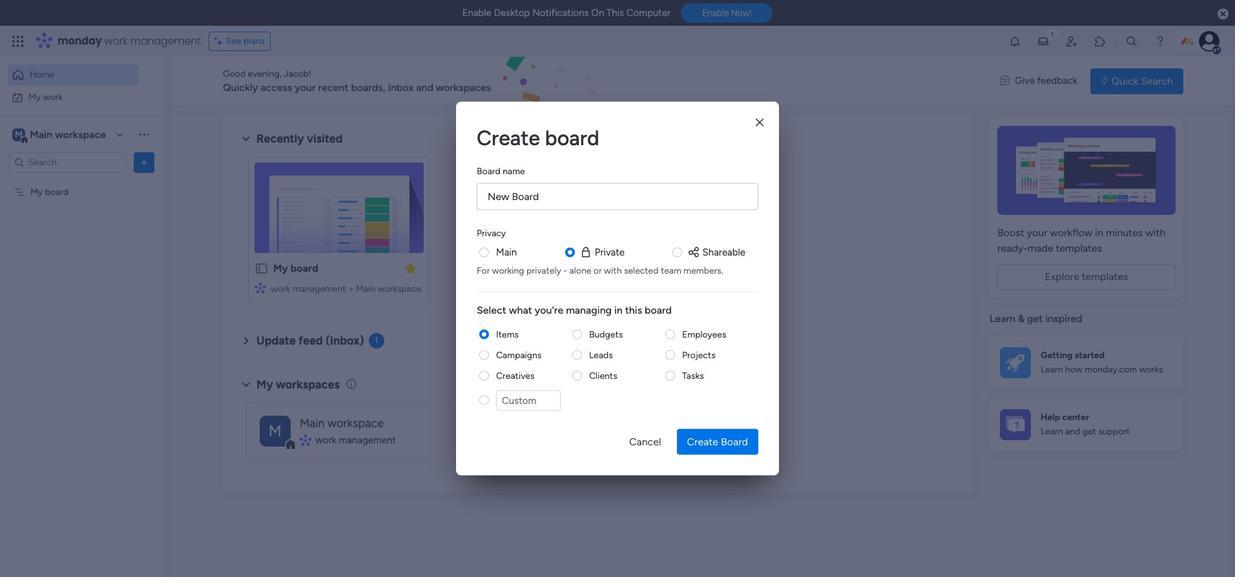 Task type: locate. For each thing, give the bounding box(es) containing it.
0 vertical spatial templates
[[1056, 242, 1102, 255]]

create for create board
[[687, 436, 718, 448]]

privacy element
[[477, 245, 758, 277]]

boards,
[[351, 81, 385, 94]]

0 vertical spatial your
[[295, 81, 316, 94]]

workspaces inside good evening, jacob! quickly access your recent boards, inbox and workspaces
[[436, 81, 491, 94]]

shareable button
[[687, 245, 746, 260]]

enable left the now!
[[702, 8, 729, 18]]

home
[[30, 69, 54, 80]]

0 vertical spatial workspaces
[[436, 81, 491, 94]]

1 vertical spatial main workspace
[[300, 417, 384, 431]]

0 vertical spatial workspace image
[[12, 128, 25, 142]]

dapulse close image
[[1218, 8, 1229, 21]]

0 horizontal spatial board
[[477, 166, 501, 177]]

workspace
[[55, 128, 106, 141], [378, 284, 421, 295], [328, 417, 384, 431]]

inspired
[[1046, 313, 1083, 325]]

privacy heading
[[477, 226, 506, 240]]

with right minutes
[[1146, 227, 1166, 239]]

Custom field
[[496, 390, 561, 411]]

quick search button
[[1091, 68, 1184, 94]]

good
[[223, 68, 246, 79]]

&
[[1018, 313, 1025, 325]]

and right "inbox"
[[416, 81, 433, 94]]

create right cancel
[[687, 436, 718, 448]]

1 vertical spatial management
[[293, 284, 346, 295]]

get down center
[[1083, 427, 1096, 438]]

create board
[[687, 436, 748, 448]]

workspace up work management on the bottom left of the page
[[328, 417, 384, 431]]

option
[[0, 180, 165, 183]]

main workspace up work management on the bottom left of the page
[[300, 417, 384, 431]]

1 horizontal spatial with
[[1146, 227, 1166, 239]]

enable left desktop
[[462, 7, 492, 19]]

my board list box
[[0, 178, 165, 377]]

0 horizontal spatial create
[[477, 126, 540, 150]]

what
[[509, 304, 532, 316]]

ready-
[[998, 242, 1028, 255]]

1 horizontal spatial main workspace
[[300, 417, 384, 431]]

creatives
[[496, 370, 535, 381]]

1 vertical spatial workspaces
[[276, 378, 340, 392]]

2 vertical spatial workspace
[[328, 417, 384, 431]]

0 horizontal spatial and
[[416, 81, 433, 94]]

board
[[477, 166, 501, 177], [721, 436, 748, 448]]

create board button
[[677, 429, 758, 455]]

my board right public board image
[[273, 262, 318, 275]]

my work button
[[8, 87, 139, 108]]

learn down 'help'
[[1041, 427, 1063, 438]]

explore templates
[[1045, 271, 1128, 283]]

my inside list box
[[30, 186, 43, 197]]

center
[[1062, 412, 1089, 423]]

create up name on the top left
[[477, 126, 540, 150]]

main workspace
[[30, 128, 106, 141], [300, 417, 384, 431]]

learn inside getting started learn how monday.com works
[[1041, 364, 1063, 375]]

computer
[[627, 7, 671, 19]]

my inside button
[[28, 91, 41, 102]]

workspace down the remove from favorites image
[[378, 284, 421, 295]]

workspaces down update feed (inbox)
[[276, 378, 340, 392]]

1 vertical spatial get
[[1083, 427, 1096, 438]]

0 horizontal spatial get
[[1027, 313, 1043, 325]]

my board down search in workspace field
[[30, 186, 69, 197]]

0 vertical spatial management
[[130, 34, 201, 48]]

my right 'close my workspaces' icon
[[256, 378, 273, 392]]

1 vertical spatial your
[[1027, 227, 1048, 239]]

0 horizontal spatial my board
[[30, 186, 69, 197]]

main workspace up search in workspace field
[[30, 128, 106, 141]]

2 vertical spatial learn
[[1041, 427, 1063, 438]]

1 horizontal spatial your
[[1027, 227, 1048, 239]]

0 vertical spatial workspace
[[55, 128, 106, 141]]

enable now!
[[702, 8, 752, 18]]

main
[[30, 128, 52, 141], [496, 246, 517, 258], [356, 284, 375, 295], [300, 417, 325, 431]]

1 vertical spatial learn
[[1041, 364, 1063, 375]]

0 vertical spatial in
[[1095, 227, 1103, 239]]

1 vertical spatial in
[[614, 304, 623, 316]]

create board
[[477, 126, 599, 150]]

0 horizontal spatial m
[[15, 129, 23, 140]]

1 horizontal spatial board
[[721, 436, 748, 448]]

close my workspaces image
[[238, 377, 254, 393]]

1 horizontal spatial enable
[[702, 8, 729, 18]]

my down search in workspace field
[[30, 186, 43, 197]]

your up the made on the top of page
[[1027, 227, 1048, 239]]

m inside workspace selection "element"
[[15, 129, 23, 140]]

0 horizontal spatial your
[[295, 81, 316, 94]]

quickly
[[223, 81, 258, 94]]

privately
[[527, 265, 561, 276]]

main right >
[[356, 284, 375, 295]]

main down my work
[[30, 128, 52, 141]]

in left 'this'
[[614, 304, 623, 316]]

0 horizontal spatial component image
[[255, 282, 266, 294]]

enable inside button
[[702, 8, 729, 18]]

1 vertical spatial with
[[604, 265, 622, 276]]

workspace image
[[12, 128, 25, 142], [260, 416, 291, 447]]

0 horizontal spatial main workspace
[[30, 128, 106, 141]]

m for workspace icon in "element"
[[15, 129, 23, 140]]

1 vertical spatial m
[[269, 422, 282, 440]]

workspace inside "element"
[[55, 128, 106, 141]]

learn left &
[[990, 313, 1016, 325]]

0 vertical spatial get
[[1027, 313, 1043, 325]]

component image
[[255, 282, 266, 294], [300, 435, 311, 446]]

0 horizontal spatial workspace image
[[12, 128, 25, 142]]

board inside heading
[[645, 304, 672, 316]]

component image left work management on the bottom left of the page
[[300, 435, 311, 446]]

your down jacob!
[[295, 81, 316, 94]]

board
[[545, 126, 599, 150], [45, 186, 69, 197], [291, 262, 318, 275], [645, 304, 672, 316]]

0 vertical spatial and
[[416, 81, 433, 94]]

my workspaces
[[256, 378, 340, 392]]

search everything image
[[1125, 35, 1138, 48]]

jacob simon image
[[1199, 31, 1220, 52]]

your
[[295, 81, 316, 94], [1027, 227, 1048, 239]]

1 horizontal spatial component image
[[300, 435, 311, 446]]

close image
[[756, 118, 764, 127]]

with
[[1146, 227, 1166, 239], [604, 265, 622, 276]]

templates
[[1056, 242, 1102, 255], [1082, 271, 1128, 283]]

0 vertical spatial my board
[[30, 186, 69, 197]]

create
[[477, 126, 540, 150], [687, 436, 718, 448]]

0 vertical spatial m
[[15, 129, 23, 140]]

1 vertical spatial board
[[721, 436, 748, 448]]

0 vertical spatial with
[[1146, 227, 1166, 239]]

1 horizontal spatial my board
[[273, 262, 318, 275]]

0 vertical spatial create
[[477, 126, 540, 150]]

create board heading
[[477, 122, 758, 153]]

1 horizontal spatial m
[[269, 422, 282, 440]]

0 horizontal spatial enable
[[462, 7, 492, 19]]

give feedback
[[1015, 75, 1078, 87]]

quick search
[[1112, 75, 1173, 87]]

0 vertical spatial learn
[[990, 313, 1016, 325]]

access
[[260, 81, 292, 94]]

0 horizontal spatial with
[[604, 265, 622, 276]]

>
[[348, 284, 354, 295]]

2 vertical spatial management
[[339, 435, 396, 446]]

minutes
[[1106, 227, 1143, 239]]

component image down public board image
[[255, 282, 266, 294]]

management for work management > main workspace
[[293, 284, 346, 295]]

on
[[591, 7, 604, 19]]

good evening, jacob! quickly access your recent boards, inbox and workspaces
[[223, 68, 491, 94]]

and inside good evening, jacob! quickly access your recent boards, inbox and workspaces
[[416, 81, 433, 94]]

with right or
[[604, 265, 622, 276]]

work management > main workspace
[[271, 284, 421, 295]]

1 horizontal spatial and
[[1065, 427, 1080, 438]]

get inside help center learn and get support
[[1083, 427, 1096, 438]]

0 vertical spatial component image
[[255, 282, 266, 294]]

items
[[496, 329, 519, 340]]

work down home
[[43, 91, 63, 102]]

select what you're managing in this board option group
[[477, 328, 758, 419]]

boost your workflow in minutes with ready-made templates
[[998, 227, 1166, 255]]

1 vertical spatial workspace image
[[260, 416, 291, 447]]

give
[[1015, 75, 1035, 87]]

getting
[[1041, 350, 1073, 361]]

1 vertical spatial component image
[[300, 435, 311, 446]]

templates right explore
[[1082, 271, 1128, 283]]

1 horizontal spatial workspaces
[[436, 81, 491, 94]]

create inside "button"
[[687, 436, 718, 448]]

0 vertical spatial main workspace
[[30, 128, 106, 141]]

and down center
[[1065, 427, 1080, 438]]

and
[[416, 81, 433, 94], [1065, 427, 1080, 438]]

visited
[[307, 132, 343, 146]]

enable desktop notifications on this computer
[[462, 7, 671, 19]]

1 horizontal spatial create
[[687, 436, 718, 448]]

feedback
[[1037, 75, 1078, 87]]

main up working
[[496, 246, 517, 258]]

1 vertical spatial and
[[1065, 427, 1080, 438]]

0 horizontal spatial in
[[614, 304, 623, 316]]

notifications
[[532, 7, 589, 19]]

leads
[[589, 350, 613, 361]]

learn inside help center learn and get support
[[1041, 427, 1063, 438]]

privacy
[[477, 228, 506, 239]]

learn down getting
[[1041, 364, 1063, 375]]

made
[[1028, 242, 1053, 255]]

notifications image
[[1008, 35, 1021, 48]]

my down home
[[28, 91, 41, 102]]

-
[[564, 265, 567, 276]]

get right &
[[1027, 313, 1043, 325]]

component image for work management > main workspace
[[255, 282, 266, 294]]

m for the rightmost workspace icon
[[269, 422, 282, 440]]

1 vertical spatial create
[[687, 436, 718, 448]]

0 vertical spatial board
[[477, 166, 501, 177]]

create inside "heading"
[[477, 126, 540, 150]]

main button
[[496, 245, 517, 260]]

1 horizontal spatial in
[[1095, 227, 1103, 239]]

templates down "workflow"
[[1056, 242, 1102, 255]]

board inside list box
[[45, 186, 69, 197]]

enable
[[462, 7, 492, 19], [702, 8, 729, 18]]

for working privately - alone or with selected team members.
[[477, 265, 723, 276]]

work inside button
[[43, 91, 63, 102]]

in left minutes
[[1095, 227, 1103, 239]]

public board image
[[255, 262, 269, 276]]

work
[[104, 34, 128, 48], [43, 91, 63, 102], [271, 284, 290, 295], [315, 435, 336, 446]]

private button
[[579, 245, 625, 260]]

workspace up search in workspace field
[[55, 128, 106, 141]]

workspaces right "inbox"
[[436, 81, 491, 94]]

select what you're managing in this board
[[477, 304, 672, 316]]

1 vertical spatial templates
[[1082, 271, 1128, 283]]

work down my workspaces
[[315, 435, 336, 446]]

enable for enable desktop notifications on this computer
[[462, 7, 492, 19]]

help center element
[[990, 399, 1184, 451]]

clients
[[589, 370, 617, 381]]

monday.com
[[1085, 364, 1137, 375]]

1 horizontal spatial get
[[1083, 427, 1096, 438]]



Task type: vqa. For each thing, say whether or not it's contained in the screenshot.
Create to the bottom
yes



Task type: describe. For each thing, give the bounding box(es) containing it.
help image
[[1154, 35, 1167, 48]]

getting started element
[[990, 337, 1184, 389]]

and inside help center learn and get support
[[1065, 427, 1080, 438]]

main inside the "privacy" element
[[496, 246, 517, 258]]

apps image
[[1094, 35, 1107, 48]]

team
[[661, 265, 682, 276]]

main workspace inside workspace selection "element"
[[30, 128, 106, 141]]

selected
[[624, 265, 659, 276]]

tasks
[[682, 370, 704, 381]]

jacob!
[[284, 68, 311, 79]]

board inside "button"
[[721, 436, 748, 448]]

update feed (inbox)
[[256, 334, 364, 348]]

monday work management
[[57, 34, 201, 48]]

managing
[[566, 304, 612, 316]]

learn for help
[[1041, 427, 1063, 438]]

works
[[1139, 364, 1163, 375]]

in inside heading
[[614, 304, 623, 316]]

started
[[1075, 350, 1105, 361]]

your inside boost your workflow in minutes with ready-made templates
[[1027, 227, 1048, 239]]

members.
[[684, 265, 723, 276]]

invite members image
[[1065, 35, 1078, 48]]

feed
[[299, 334, 323, 348]]

remove from favorites image
[[404, 262, 417, 275]]

employees
[[682, 329, 726, 340]]

search
[[1141, 75, 1173, 87]]

board inside "heading"
[[545, 126, 599, 150]]

work right 'monday' in the top of the page
[[104, 34, 128, 48]]

enable for enable now!
[[702, 8, 729, 18]]

my right public board image
[[273, 262, 288, 275]]

management for work management
[[339, 435, 396, 446]]

Search in workspace field
[[27, 155, 108, 170]]

cancel
[[629, 436, 661, 448]]

your inside good evening, jacob! quickly access your recent boards, inbox and workspaces
[[295, 81, 316, 94]]

my board inside list box
[[30, 186, 69, 197]]

explore
[[1045, 271, 1080, 283]]

1
[[375, 335, 378, 346]]

see plans button
[[208, 32, 271, 51]]

with inside the "privacy" element
[[604, 265, 622, 276]]

desktop
[[494, 7, 530, 19]]

v2 bolt switch image
[[1101, 74, 1109, 88]]

recently visited
[[256, 132, 343, 146]]

private
[[595, 246, 625, 258]]

or
[[594, 265, 602, 276]]

main inside workspace selection "element"
[[30, 128, 52, 141]]

name
[[503, 166, 525, 177]]

v2 user feedback image
[[1000, 74, 1010, 88]]

open update feed (inbox) image
[[238, 333, 254, 349]]

working
[[492, 265, 524, 276]]

with inside boost your workflow in minutes with ready-made templates
[[1146, 227, 1166, 239]]

templates inside boost your workflow in minutes with ready-made templates
[[1056, 242, 1102, 255]]

main down my workspaces
[[300, 417, 325, 431]]

in inside boost your workflow in minutes with ready-made templates
[[1095, 227, 1103, 239]]

enable now! button
[[681, 3, 773, 23]]

component image for work management
[[300, 435, 311, 446]]

boost
[[998, 227, 1025, 239]]

work up update
[[271, 284, 290, 295]]

this
[[607, 7, 624, 19]]

close recently visited image
[[238, 131, 254, 147]]

inbox
[[388, 81, 414, 94]]

plans
[[244, 36, 265, 47]]

recent
[[318, 81, 349, 94]]

how
[[1065, 364, 1083, 375]]

budgets
[[589, 329, 623, 340]]

campaigns
[[496, 350, 542, 361]]

board name heading
[[477, 164, 525, 178]]

update
[[256, 334, 296, 348]]

workspace image inside "element"
[[12, 128, 25, 142]]

this
[[625, 304, 642, 316]]

board inside heading
[[477, 166, 501, 177]]

templates inside button
[[1082, 271, 1128, 283]]

select product image
[[12, 35, 25, 48]]

board name
[[477, 166, 525, 177]]

shareable
[[703, 246, 746, 258]]

workspace selection element
[[12, 127, 108, 144]]

templates image image
[[1001, 126, 1172, 215]]

now!
[[731, 8, 752, 18]]

for
[[477, 265, 490, 276]]

learn for getting
[[1041, 364, 1063, 375]]

Board name field
[[477, 183, 758, 210]]

select what you're managing in this board heading
[[477, 302, 758, 318]]

work management
[[315, 435, 396, 446]]

home button
[[8, 65, 139, 85]]

inbox image
[[1037, 35, 1050, 48]]

see plans
[[226, 36, 265, 47]]

my work
[[28, 91, 63, 102]]

learn & get inspired
[[990, 313, 1083, 325]]

support
[[1098, 427, 1130, 438]]

monday
[[57, 34, 102, 48]]

getting started learn how monday.com works
[[1041, 350, 1163, 375]]

help center learn and get support
[[1041, 412, 1130, 438]]

(inbox)
[[326, 334, 364, 348]]

1 vertical spatial my board
[[273, 262, 318, 275]]

help
[[1041, 412, 1060, 423]]

create for create board
[[477, 126, 540, 150]]

evening,
[[248, 68, 282, 79]]

workflow
[[1050, 227, 1093, 239]]

1 horizontal spatial workspace image
[[260, 416, 291, 447]]

explore templates button
[[998, 264, 1176, 290]]

1 vertical spatial workspace
[[378, 284, 421, 295]]

you're
[[535, 304, 564, 316]]

see
[[226, 36, 241, 47]]

recently
[[256, 132, 304, 146]]

select
[[477, 304, 506, 316]]

0 horizontal spatial workspaces
[[276, 378, 340, 392]]

quick
[[1112, 75, 1139, 87]]

cancel button
[[619, 429, 672, 455]]

alone
[[570, 265, 591, 276]]

1 image
[[1047, 26, 1058, 41]]

projects
[[682, 350, 716, 361]]



